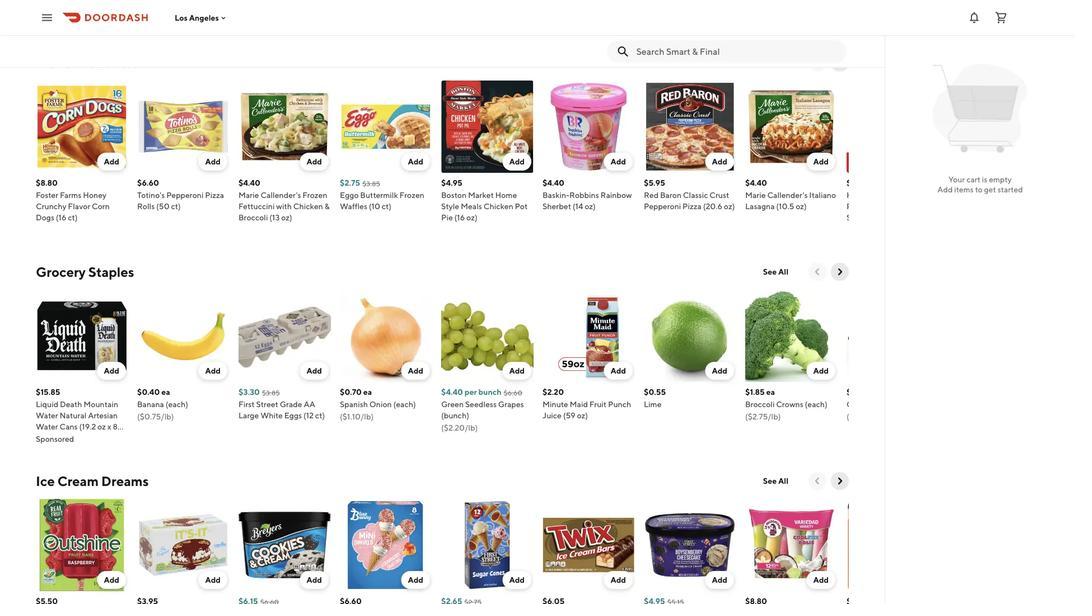 Task type: vqa. For each thing, say whether or not it's contained in the screenshot.
Simply to the top
no



Task type: locate. For each thing, give the bounding box(es) containing it.
see all link for ice cream dreams
[[757, 473, 795, 491]]

eggs
[[284, 411, 302, 421]]

marie up fettuccini
[[239, 191, 259, 200]]

1 horizontal spatial ea
[[363, 388, 372, 397]]

marie inside $4.40 marie callender's italiano lasagna (10.5 oz)
[[745, 191, 766, 200]]

water
[[36, 411, 58, 421], [36, 423, 58, 432]]

(bunch) inside $4.40 per bunch $6.60 green seedless grapes (bunch) ($2.20/lb)
[[441, 411, 469, 421]]

1 vertical spatial $3.85
[[262, 389, 280, 397]]

ea for $1.85 ea
[[766, 388, 775, 397]]

$4.40 inside the $4.40 baskin-robbins rainbow sherbet (14 oz)
[[543, 178, 564, 188]]

ea right $0.70
[[363, 388, 372, 397]]

1 vertical spatial (12
[[304, 411, 314, 421]]

1 marie from the left
[[239, 191, 259, 200]]

3 see from the top
[[763, 477, 777, 486]]

meals
[[461, 202, 482, 211]]

1 vertical spatial see
[[763, 267, 777, 277]]

$4.40 for marie callender's italiano lasagna (10.5 oz)
[[745, 178, 767, 188]]

1 vertical spatial (bunch)
[[441, 411, 469, 421]]

add for first street grade aa large white eggs (12 ct) image
[[307, 367, 322, 376]]

0 horizontal spatial (16
[[56, 213, 66, 222]]

farms
[[60, 191, 81, 200]]

natural
[[60, 411, 86, 421]]

chicken
[[293, 202, 323, 211], [484, 202, 513, 211]]

1 horizontal spatial bunch
[[884, 388, 907, 397]]

$4.40 up baskin-
[[543, 178, 564, 188]]

pepperoni up sandwiches
[[847, 202, 884, 211]]

grocery staples link
[[36, 263, 134, 281]]

2 callender's from the left
[[767, 191, 808, 200]]

los
[[175, 13, 188, 22]]

(each) inside $0.40 ea banana (each) ($0.75/lb)
[[166, 400, 188, 409]]

ct) down aa
[[315, 411, 325, 421]]

1 (16 from the left
[[56, 213, 66, 222]]

0 vertical spatial (12
[[891, 213, 901, 222]]

bunch inside $4.40 per bunch $6.60 green seedless grapes (bunch) ($2.20/lb)
[[478, 388, 502, 397]]

onion
[[369, 400, 392, 409]]

(16 inside $8.80 foster farms honey crunchy flavor corn dogs (16 ct)
[[56, 213, 66, 222]]

0 horizontal spatial callender's
[[261, 191, 301, 200]]

next button of carousel image
[[834, 267, 846, 278], [834, 476, 846, 487]]

2 see from the top
[[763, 267, 777, 277]]

your cart is empty add items to get started
[[938, 175, 1023, 194]]

ct) right (50
[[171, 202, 181, 211]]

ea inside $0.70 ea spanish onion (each) ($1.10/lb)
[[363, 388, 372, 397]]

add for outshine fruit ice bars raspberry (6 ct) 'image'
[[104, 576, 119, 585]]

$4.40 inside $4.40 per bunch $6.60 green seedless grapes (bunch) ($2.20/lb)
[[441, 388, 463, 397]]

frozen up "&"
[[303, 191, 327, 200]]

$4.40 per bunch $6.60 green seedless grapes (bunch) ($2.20/lb)
[[441, 388, 524, 433]]

empty retail cart image
[[928, 56, 1033, 161]]

add for totino's pepperoni pizza rolls (50 ct) image at the top
[[205, 157, 221, 166]]

(10.5
[[776, 202, 794, 211]]

1 vertical spatial $6.60
[[504, 389, 523, 397]]

ct) down liquid
[[36, 434, 46, 443]]

started
[[998, 185, 1023, 194]]

chicken left "&"
[[293, 202, 323, 211]]

$3.85 inside $2.75 $3.85 eggo buttermilk frozen waffles (10 ct)
[[362, 180, 380, 188]]

0 vertical spatial see
[[763, 58, 777, 67]]

0 vertical spatial next button of carousel image
[[834, 267, 846, 278]]

2 marie from the left
[[745, 191, 766, 200]]

sandwiches
[[847, 213, 889, 222]]

boston
[[441, 191, 467, 200]]

oz) inside $4.95 boston market home style meals chicken pot pie (16 oz)
[[467, 213, 478, 222]]

with
[[276, 202, 292, 211]]

$15.95
[[847, 178, 871, 188]]

2 ea from the left
[[363, 388, 372, 397]]

ea for $0.70 ea
[[363, 388, 372, 397]]

classic
[[683, 191, 708, 200]]

(bunch)
[[909, 400, 937, 409], [441, 411, 469, 421]]

$4.95 boston market home style meals chicken pot pie (16 oz)
[[441, 178, 528, 222]]

add for banana (each) image
[[205, 367, 221, 376]]

chicken inside "$4.40 marie callender's frozen fettuccini with chicken & broccoli (13 oz)"
[[293, 202, 323, 211]]

x
[[107, 423, 111, 432]]

0 horizontal spatial pizza
[[205, 191, 224, 200]]

pepperoni inside $6.60 totino's pepperoni pizza rolls (50 ct)
[[166, 191, 204, 200]]

1 horizontal spatial marie
[[745, 191, 766, 200]]

lime image
[[644, 290, 736, 382]]

1 see all from the top
[[763, 58, 789, 67]]

ct) inside $6.60 totino's pepperoni pizza rolls (50 ct)
[[171, 202, 181, 211]]

ea right $1.85
[[766, 388, 775, 397]]

oz)
[[585, 202, 596, 211], [724, 202, 735, 211], [796, 202, 807, 211], [281, 213, 292, 222], [467, 213, 478, 222], [577, 411, 588, 421]]

see all link
[[757, 54, 795, 72], [757, 263, 795, 281], [757, 473, 795, 491]]

broccoli up ($2.75/lb)
[[745, 400, 775, 409]]

see all link for frozen favorites
[[757, 54, 795, 72]]

totino's pepperoni pizza rolls (50 ct) image
[[137, 81, 230, 173]]

1 (each) from the left
[[166, 400, 188, 409]]

2 (each) from the left
[[393, 400, 416, 409]]

marie inside "$4.40 marie callender's frozen fettuccini with chicken & broccoli (13 oz)"
[[239, 191, 259, 200]]

1 ea from the left
[[161, 388, 170, 397]]

previous button of carousel image
[[812, 267, 823, 278], [812, 476, 823, 487]]

3 ea from the left
[[766, 388, 775, 397]]

first street boysenberry cheesecake ice cream (48 oz) image
[[644, 500, 736, 592]]

rolls
[[137, 202, 155, 211]]

$4.40 baskin-robbins rainbow sherbet (14 oz)
[[543, 178, 632, 211]]

bunch
[[478, 388, 502, 397], [884, 388, 907, 397]]

0 horizontal spatial bunch
[[478, 388, 502, 397]]

(16 right pie
[[455, 213, 465, 222]]

2 horizontal spatial frozen
[[400, 191, 424, 200]]

pepperoni inside $5.95 red baron classic crust pepperoni pizza (20.6 oz)
[[644, 202, 681, 211]]

callender's inside "$4.40 marie callender's frozen fettuccini with chicken & broccoli (13 oz)"
[[261, 191, 301, 200]]

1 horizontal spatial pizza
[[683, 202, 702, 211]]

$6.60 up totino's
[[137, 178, 159, 188]]

bunch for (bunch)
[[884, 388, 907, 397]]

1 per from the left
[[465, 388, 477, 397]]

see for frozen favorites
[[763, 58, 777, 67]]

1 callender's from the left
[[261, 191, 301, 200]]

callender's
[[261, 191, 301, 200], [767, 191, 808, 200]]

add inside your cart is empty add items to get started
[[938, 185, 953, 194]]

0 horizontal spatial chicken
[[293, 202, 323, 211]]

0 horizontal spatial $3.85
[[262, 389, 280, 397]]

dreams
[[101, 473, 149, 489]]

bunch up bananas
[[884, 388, 907, 397]]

$4.40 inside "$4.40 marie callender's frozen fettuccini with chicken & broccoli (13 oz)"
[[239, 178, 260, 188]]

1 horizontal spatial per
[[870, 388, 882, 397]]

$4.40 inside $4.40 marie callender's italiano lasagna (10.5 oz)
[[745, 178, 767, 188]]

all for grocery staples
[[778, 267, 789, 277]]

oz) down maid
[[577, 411, 588, 421]]

$4.40 up lasagna
[[745, 178, 767, 188]]

ct)
[[171, 202, 181, 211], [382, 202, 391, 211], [68, 213, 78, 222], [902, 213, 912, 222], [315, 411, 325, 421], [36, 434, 46, 443]]

1 all from the top
[[778, 58, 789, 67]]

ct) down "premium"
[[902, 213, 912, 222]]

1 vertical spatial water
[[36, 423, 58, 432]]

add for liquid death mountain water natural artesian water cans (19.2 oz x 8 ct) image at the left of the page
[[104, 367, 119, 376]]

callender's up '(10.5'
[[767, 191, 808, 200]]

0 horizontal spatial pepperoni
[[166, 191, 204, 200]]

open menu image
[[40, 11, 54, 24]]

see all
[[763, 58, 789, 67], [763, 267, 789, 277], [763, 477, 789, 486]]

$15.85
[[36, 388, 60, 397]]

waffles
[[340, 202, 367, 211]]

oz) down crust
[[724, 202, 735, 211]]

$3.85
[[362, 180, 380, 188], [262, 389, 280, 397]]

add for blue bunny mini swirls strawberry shortcake ice cream cones (2.3 oz x 8 ct) image
[[408, 576, 423, 585]]

ct) down flavor
[[68, 213, 78, 222]]

1 vertical spatial next button of carousel image
[[834, 476, 846, 487]]

(each) right the onion
[[393, 400, 416, 409]]

$3.85 up street
[[262, 389, 280, 397]]

callender's for with
[[261, 191, 301, 200]]

1 horizontal spatial frozen
[[303, 191, 327, 200]]

2 vertical spatial see all link
[[757, 473, 795, 491]]

chicken down home
[[484, 202, 513, 211]]

water up sponsored
[[36, 423, 58, 432]]

(bunch) right bananas
[[909, 400, 937, 409]]

0 vertical spatial $6.60
[[137, 178, 159, 188]]

mountain
[[84, 400, 118, 409]]

0 vertical spatial $3.85
[[362, 180, 380, 188]]

0 horizontal spatial (each)
[[166, 400, 188, 409]]

ct) right "(10"
[[382, 202, 391, 211]]

3 see all from the top
[[763, 477, 789, 486]]

see all for ice cream dreams
[[763, 477, 789, 486]]

callender's inside $4.40 marie callender's italiano lasagna (10.5 oz)
[[767, 191, 808, 200]]

pot
[[515, 202, 528, 211]]

cans
[[60, 423, 78, 432]]

2 chicken from the left
[[484, 202, 513, 211]]

oz) right '(10.5'
[[796, 202, 807, 211]]

(12 down "premium"
[[891, 213, 901, 222]]

marie up lasagna
[[745, 191, 766, 200]]

bunch up seedless
[[478, 388, 502, 397]]

1 vertical spatial see all link
[[757, 263, 795, 281]]

2 see all from the top
[[763, 267, 789, 277]]

water down liquid
[[36, 411, 58, 421]]

organic
[[847, 400, 875, 409]]

2 horizontal spatial pizza
[[885, 202, 904, 211]]

pepperoni down baron
[[644, 202, 681, 211]]

oz) inside $5.95 red baron classic crust pepperoni pizza (20.6 oz)
[[724, 202, 735, 211]]

pepperoni
[[166, 191, 204, 200], [644, 202, 681, 211], [847, 202, 884, 211]]

(each) right crowns
[[805, 400, 828, 409]]

3 (each) from the left
[[805, 400, 828, 409]]

ea right $0.40
[[161, 388, 170, 397]]

per up seedless
[[465, 388, 477, 397]]

$0.55 lime
[[644, 388, 666, 409]]

0 vertical spatial water
[[36, 411, 58, 421]]

2 next button of carousel image from the top
[[834, 476, 846, 487]]

$6.60 up grapes on the left bottom
[[504, 389, 523, 397]]

1 vertical spatial broccoli
[[745, 400, 775, 409]]

see for grocery staples
[[763, 267, 777, 277]]

2 vertical spatial see
[[763, 477, 777, 486]]

add for the lime image
[[712, 367, 727, 376]]

per right $2.60
[[870, 388, 882, 397]]

$4.40 up green
[[441, 388, 463, 397]]

2 bunch from the left
[[884, 388, 907, 397]]

bunch inside $2.60 per bunch organic bananas (bunch) ($0.90/lb)
[[884, 388, 907, 397]]

1 vertical spatial previous button of carousel image
[[812, 476, 823, 487]]

0 horizontal spatial (12
[[304, 411, 314, 421]]

(16
[[56, 213, 66, 222], [455, 213, 465, 222]]

add for la michoacana cool stix bolis fruit pops variety pack (12 ct) 'image'
[[813, 576, 829, 585]]

spanish
[[340, 400, 368, 409]]

$6.60 inside $4.40 per bunch $6.60 green seedless grapes (bunch) ($2.20/lb)
[[504, 389, 523, 397]]

1 bunch from the left
[[478, 388, 502, 397]]

(16 down crunchy
[[56, 213, 66, 222]]

add for the baskin-robbins rainbow sherbet (14 oz) image
[[611, 157, 626, 166]]

0 horizontal spatial (bunch)
[[441, 411, 469, 421]]

0 horizontal spatial marie
[[239, 191, 259, 200]]

$3.85 inside $3.30 $3.85 first street grade aa large white eggs (12 ct)
[[262, 389, 280, 397]]

(each) up the ($0.75/lb)
[[166, 400, 188, 409]]

$4.95
[[441, 178, 462, 188]]

2 vertical spatial see all
[[763, 477, 789, 486]]

0 vertical spatial previous button of carousel image
[[812, 267, 823, 278]]

0 vertical spatial see all
[[763, 58, 789, 67]]

($2.75/lb)
[[745, 412, 781, 422]]

$0.70
[[340, 388, 362, 397]]

1 horizontal spatial (12
[[891, 213, 901, 222]]

$0.70 ea spanish onion (each) ($1.10/lb)
[[340, 388, 416, 422]]

1 see all link from the top
[[757, 54, 795, 72]]

oz) down the 'meals'
[[467, 213, 478, 222]]

$2.20
[[543, 388, 564, 397]]

$1.85
[[745, 388, 765, 397]]

0 vertical spatial see all link
[[757, 54, 795, 72]]

1 horizontal spatial callender's
[[767, 191, 808, 200]]

pepperoni up (50
[[166, 191, 204, 200]]

callender's up with
[[261, 191, 301, 200]]

ea inside $0.40 ea banana (each) ($0.75/lb)
[[161, 388, 170, 397]]

la michoacana cool stix bolis fruit pops variety pack (12 ct) image
[[745, 500, 838, 592]]

per
[[465, 388, 477, 397], [870, 388, 882, 397]]

$4.40 up fettuccini
[[239, 178, 260, 188]]

frozen down open menu icon
[[36, 55, 79, 71]]

sherbet
[[543, 202, 571, 211]]

1 horizontal spatial broccoli
[[745, 400, 775, 409]]

2 previous button of carousel image from the top
[[812, 476, 823, 487]]

(59
[[563, 411, 575, 421]]

1 horizontal spatial (bunch)
[[909, 400, 937, 409]]

(each) inside $1.85 ea broccoli crowns (each) ($2.75/lb)
[[805, 400, 828, 409]]

all for frozen favorites
[[778, 58, 789, 67]]

add for broccoli crowns (each) image on the right
[[813, 367, 829, 376]]

3 all from the top
[[778, 477, 789, 486]]

0 vertical spatial (bunch)
[[909, 400, 937, 409]]

outshine fruit ice bars raspberry (6 ct) image
[[36, 500, 128, 592]]

marie for marie callender's italiano lasagna (10.5 oz)
[[745, 191, 766, 200]]

chicken inside $4.95 boston market home style meals chicken pot pie (16 oz)
[[484, 202, 513, 211]]

2 (16 from the left
[[455, 213, 465, 222]]

1 next button of carousel image from the top
[[834, 267, 846, 278]]

$2.20 minute maid fruit punch juice (59 oz)
[[543, 388, 631, 421]]

2 see all link from the top
[[757, 263, 795, 281]]

grocery staples
[[36, 264, 134, 280]]

broccoli inside $1.85 ea broccoli crowns (each) ($2.75/lb)
[[745, 400, 775, 409]]

broccoli down fettuccini
[[239, 213, 268, 222]]

1 horizontal spatial $6.60
[[504, 389, 523, 397]]

1 horizontal spatial (16
[[455, 213, 465, 222]]

ea inside $1.85 ea broccoli crowns (each) ($2.75/lb)
[[766, 388, 775, 397]]

broccoli
[[239, 213, 268, 222], [745, 400, 775, 409]]

$6.60
[[137, 178, 159, 188], [504, 389, 523, 397]]

0 horizontal spatial $6.60
[[137, 178, 159, 188]]

add button
[[97, 153, 126, 171], [97, 153, 126, 171], [198, 153, 227, 171], [198, 153, 227, 171], [300, 153, 329, 171], [300, 153, 329, 171], [401, 153, 430, 171], [401, 153, 430, 171], [503, 153, 531, 171], [503, 153, 531, 171], [604, 153, 633, 171], [604, 153, 633, 171], [705, 153, 734, 171], [705, 153, 734, 171], [807, 153, 836, 171], [807, 153, 836, 171], [97, 362, 126, 380], [97, 362, 126, 380], [198, 362, 227, 380], [198, 362, 227, 380], [300, 362, 329, 380], [300, 362, 329, 380], [401, 362, 430, 380], [401, 362, 430, 380], [503, 362, 531, 380], [503, 362, 531, 380], [604, 362, 633, 380], [604, 362, 633, 380], [705, 362, 734, 380], [705, 362, 734, 380], [807, 362, 836, 380], [807, 362, 836, 380], [97, 572, 126, 590], [97, 572, 126, 590], [198, 572, 227, 590], [198, 572, 227, 590], [300, 572, 329, 590], [300, 572, 329, 590], [401, 572, 430, 590], [401, 572, 430, 590], [503, 572, 531, 590], [503, 572, 531, 590], [604, 572, 633, 590], [604, 572, 633, 590], [705, 572, 734, 590], [705, 572, 734, 590], [807, 572, 836, 590], [807, 572, 836, 590]]

1 vertical spatial see all
[[763, 267, 789, 277]]

marie for marie callender's frozen fettuccini with chicken & broccoli (13 oz)
[[239, 191, 259, 200]]

0 vertical spatial broccoli
[[239, 213, 268, 222]]

all
[[778, 58, 789, 67], [778, 267, 789, 277], [778, 477, 789, 486]]

0 horizontal spatial per
[[465, 388, 477, 397]]

oz) down with
[[281, 213, 292, 222]]

2 all from the top
[[778, 267, 789, 277]]

premium
[[892, 191, 925, 200]]

$3.85 for street
[[262, 389, 280, 397]]

2 horizontal spatial pepperoni
[[847, 202, 884, 211]]

1 horizontal spatial pepperoni
[[644, 202, 681, 211]]

(bunch) down green
[[441, 411, 469, 421]]

$0.55
[[644, 388, 666, 397]]

death
[[60, 400, 82, 409]]

3 see all link from the top
[[757, 473, 795, 491]]

pizza
[[205, 191, 224, 200], [683, 202, 702, 211], [885, 202, 904, 211]]

$3.85 for buttermilk
[[362, 180, 380, 188]]

all for ice cream dreams
[[778, 477, 789, 486]]

(each)
[[166, 400, 188, 409], [393, 400, 416, 409], [805, 400, 828, 409]]

oz) right (14
[[585, 202, 596, 211]]

$1.85 ea broccoli crowns (each) ($2.75/lb)
[[745, 388, 828, 422]]

(12 down aa
[[304, 411, 314, 421]]

2 water from the top
[[36, 423, 58, 432]]

oz) inside $2.20 minute maid fruit punch juice (59 oz)
[[577, 411, 588, 421]]

favorites
[[82, 55, 138, 71]]

2 per from the left
[[870, 388, 882, 397]]

(each) inside $0.70 ea spanish onion (each) ($1.10/lb)
[[393, 400, 416, 409]]

2 horizontal spatial ea
[[766, 388, 775, 397]]

add for foster farms honey crunchy flavor corn dogs (16 ct) image
[[104, 157, 119, 166]]

1 horizontal spatial (each)
[[393, 400, 416, 409]]

frozen
[[36, 55, 79, 71], [303, 191, 327, 200], [400, 191, 424, 200]]

$2.75
[[340, 178, 360, 188]]

2 horizontal spatial (each)
[[805, 400, 828, 409]]

0 horizontal spatial broccoli
[[239, 213, 268, 222]]

per for $4.40
[[465, 388, 477, 397]]

1 see from the top
[[763, 58, 777, 67]]

see all for grocery staples
[[763, 267, 789, 277]]

frozen right buttermilk at the top left of the page
[[400, 191, 424, 200]]

$3.85 up buttermilk at the top left of the page
[[362, 180, 380, 188]]

1 horizontal spatial chicken
[[484, 202, 513, 211]]

per inside $2.60 per bunch organic bananas (bunch) ($0.90/lb)
[[870, 388, 882, 397]]

$8.80 foster farms honey crunchy flavor corn dogs (16 ct)
[[36, 178, 110, 222]]

per inside $4.40 per bunch $6.60 green seedless grapes (bunch) ($2.20/lb)
[[465, 388, 477, 397]]

1 horizontal spatial $3.85
[[362, 180, 380, 188]]

pizza inside $15.95 hot pockets premium pepperoni pizza sandwiches (12 ct)
[[885, 202, 904, 211]]

1 previous button of carousel image from the top
[[812, 267, 823, 278]]

8
[[113, 423, 118, 432]]

0 horizontal spatial ea
[[161, 388, 170, 397]]

add for it's-it ice cream sandwich vanilla (3 ct) image
[[205, 576, 221, 585]]

0 vertical spatial all
[[778, 58, 789, 67]]

frozen inside $2.75 $3.85 eggo buttermilk frozen waffles (10 ct)
[[400, 191, 424, 200]]

1 chicken from the left
[[293, 202, 323, 211]]

marie callender's frozen fettuccini with chicken & broccoli (13 oz) image
[[239, 81, 331, 173]]

1 vertical spatial all
[[778, 267, 789, 277]]

$5.95
[[644, 178, 665, 188]]

($2.20/lb)
[[441, 424, 478, 433]]

market
[[468, 191, 494, 200]]

frozen favorites link
[[36, 54, 138, 72]]

2 vertical spatial all
[[778, 477, 789, 486]]

(13
[[269, 213, 280, 222]]



Task type: describe. For each thing, give the bounding box(es) containing it.
next button of carousel image for grocery staples
[[834, 267, 846, 278]]

pizza inside $5.95 red baron classic crust pepperoni pizza (20.6 oz)
[[683, 202, 702, 211]]

$2.60
[[847, 388, 868, 397]]

$8.80
[[36, 178, 58, 188]]

punch
[[608, 400, 631, 409]]

1 water from the top
[[36, 411, 58, 421]]

italiano
[[809, 191, 836, 200]]

crust
[[710, 191, 729, 200]]

minute maid fruit punch juice (59 oz) image
[[543, 290, 635, 382]]

ice cream dreams
[[36, 473, 149, 489]]

red
[[644, 191, 659, 200]]

artesian
[[88, 411, 118, 421]]

baron
[[660, 191, 682, 200]]

$2.75 $3.85 eggo buttermilk frozen waffles (10 ct)
[[340, 178, 424, 211]]

oz) inside $4.40 marie callender's italiano lasagna (10.5 oz)
[[796, 202, 807, 211]]

buttermilk
[[360, 191, 398, 200]]

liquid
[[36, 400, 58, 409]]

twix ice cream bars (1.93 oz x 6 ct) image
[[543, 500, 635, 592]]

to
[[975, 185, 983, 194]]

grade
[[280, 400, 302, 409]]

ice
[[36, 473, 55, 489]]

$15.85 liquid death mountain water natural artesian water cans (19.2 oz x 8 ct)
[[36, 388, 118, 443]]

cream
[[57, 473, 99, 489]]

ct) inside $2.75 $3.85 eggo buttermilk frozen waffles (10 ct)
[[382, 202, 391, 211]]

grocery
[[36, 264, 86, 280]]

(each) for broccoli
[[805, 400, 828, 409]]

seedless
[[465, 400, 497, 409]]

your
[[949, 175, 965, 184]]

broccoli crowns (each) image
[[745, 290, 838, 382]]

fettuccini
[[239, 202, 275, 211]]

(14
[[573, 202, 583, 211]]

add for spanish onion (each) image
[[408, 367, 423, 376]]

add for marie callender's italiano lasagna (10.5 oz) image
[[813, 157, 829, 166]]

(19.2
[[79, 423, 96, 432]]

0 items, open order cart image
[[995, 11, 1008, 24]]

add for breyers oreo cookies & cream ice cream (1.5 qt) 'image'
[[307, 576, 322, 585]]

angeles
[[189, 13, 219, 22]]

previous button of carousel image for grocery staples
[[812, 267, 823, 278]]

marie callender's italiano lasagna (10.5 oz) image
[[745, 81, 838, 173]]

banana
[[137, 400, 164, 409]]

grapes
[[498, 400, 524, 409]]

flavor
[[68, 202, 90, 211]]

honey
[[83, 191, 106, 200]]

add for 'marie callender's frozen fettuccini with chicken & broccoli (13 oz)' image
[[307, 157, 322, 166]]

blue bunny mini swirls strawberry shortcake ice cream cones (2.3 oz x 8 ct) image
[[340, 500, 432, 592]]

pie
[[441, 213, 453, 222]]

eggo
[[340, 191, 359, 200]]

liquid death mountain water natural artesian water cans (19.2 oz x 8 ct) image
[[36, 290, 128, 382]]

chicken for home
[[484, 202, 513, 211]]

eggo buttermilk frozen waffles (10 ct) image
[[340, 81, 432, 173]]

los angeles
[[175, 13, 219, 22]]

add for boston market home style meals chicken pot pie (16 oz) image
[[509, 157, 525, 166]]

style
[[441, 202, 459, 211]]

get
[[984, 185, 996, 194]]

add for twix ice cream bars (1.93 oz x 6 ct) image
[[611, 576, 626, 585]]

0 horizontal spatial frozen
[[36, 55, 79, 71]]

oz) inside the $4.40 baskin-robbins rainbow sherbet (14 oz)
[[585, 202, 596, 211]]

red baron classic crust pepperoni pizza (20.6 oz) image
[[644, 81, 736, 173]]

$0.40
[[137, 388, 160, 397]]

pizza inside $6.60 totino's pepperoni pizza rolls (50 ct)
[[205, 191, 224, 200]]

street
[[256, 400, 278, 409]]

corn
[[92, 202, 110, 211]]

frozen inside "$4.40 marie callender's frozen fettuccini with chicken & broccoli (13 oz)"
[[303, 191, 327, 200]]

crunchy
[[36, 202, 66, 211]]

first street sugar cones (12 ct) image
[[441, 500, 534, 592]]

green
[[441, 400, 464, 409]]

aa
[[304, 400, 315, 409]]

$5.95 red baron classic crust pepperoni pizza (20.6 oz)
[[644, 178, 735, 211]]

add for red baron classic crust pepperoni pizza (20.6 oz) image
[[712, 157, 727, 166]]

previous button of carousel image
[[812, 57, 823, 68]]

&
[[325, 202, 330, 211]]

next button of carousel image
[[834, 57, 846, 68]]

baskin-robbins rainbow sherbet (14 oz) image
[[543, 81, 635, 173]]

(12 inside $15.95 hot pockets premium pepperoni pizza sandwiches (12 ct)
[[891, 213, 901, 222]]

is
[[982, 175, 988, 184]]

$15.95 hot pockets premium pepperoni pizza sandwiches (12 ct)
[[847, 178, 925, 222]]

ct) inside $15.85 liquid death mountain water natural artesian water cans (19.2 oz x 8 ct)
[[36, 434, 46, 443]]

lime
[[644, 400, 662, 409]]

$6.60 inside $6.60 totino's pepperoni pizza rolls (50 ct)
[[137, 178, 159, 188]]

(bunch) inside $2.60 per bunch organic bananas (bunch) ($0.90/lb)
[[909, 400, 937, 409]]

ct) inside $15.95 hot pockets premium pepperoni pizza sandwiches (12 ct)
[[902, 213, 912, 222]]

large
[[239, 411, 259, 421]]

see for ice cream dreams
[[763, 477, 777, 486]]

it's-it ice cream sandwich vanilla (3 ct) image
[[137, 500, 230, 592]]

(50
[[156, 202, 169, 211]]

previous button of carousel image for ice cream dreams
[[812, 476, 823, 487]]

green seedless grapes (bunch) image
[[441, 290, 534, 382]]

totino's
[[137, 191, 165, 200]]

lasagna
[[745, 202, 775, 211]]

broccoli inside "$4.40 marie callender's frozen fettuccini with chicken & broccoli (13 oz)"
[[239, 213, 268, 222]]

frozen favorites
[[36, 55, 138, 71]]

add for "eggo buttermilk frozen waffles (10 ct)" 'image'
[[408, 157, 423, 166]]

baskin-
[[543, 191, 570, 200]]

fruit
[[590, 400, 607, 409]]

items
[[954, 185, 974, 194]]

see all link for grocery staples
[[757, 263, 795, 281]]

$4.40 for marie callender's frozen fettuccini with chicken & broccoli (13 oz)
[[239, 178, 260, 188]]

(each) for spanish
[[393, 400, 416, 409]]

add for green seedless grapes (bunch) image
[[509, 367, 525, 376]]

bunch for seedless
[[478, 388, 502, 397]]

(20.6
[[703, 202, 722, 211]]

see all for frozen favorites
[[763, 58, 789, 67]]

foster farms honey crunchy flavor corn dogs (16 ct) image
[[36, 81, 128, 173]]

ct) inside $3.30 $3.85 first street grade aa large white eggs (12 ct)
[[315, 411, 325, 421]]

$4.40 marie callender's frozen fettuccini with chicken & broccoli (13 oz)
[[239, 178, 330, 222]]

spanish onion (each) image
[[340, 290, 432, 382]]

pepperoni inside $15.95 hot pockets premium pepperoni pizza sandwiches (12 ct)
[[847, 202, 884, 211]]

oz) inside "$4.40 marie callender's frozen fettuccini with chicken & broccoli (13 oz)"
[[281, 213, 292, 222]]

(12 inside $3.30 $3.85 first street grade aa large white eggs (12 ct)
[[304, 411, 314, 421]]

($0.90/lb)
[[847, 412, 885, 422]]

robbins
[[570, 191, 599, 200]]

empty
[[989, 175, 1012, 184]]

ct) inside $8.80 foster farms honey crunchy flavor corn dogs (16 ct)
[[68, 213, 78, 222]]

chicken for frozen
[[293, 202, 323, 211]]

hot
[[847, 191, 860, 200]]

ea for $0.40 ea
[[161, 388, 170, 397]]

banana (each) image
[[137, 290, 230, 382]]

$4.40 marie callender's italiano lasagna (10.5 oz)
[[745, 178, 836, 211]]

Search Smart & Final search field
[[636, 45, 838, 58]]

callender's for (10.5
[[767, 191, 808, 200]]

ice cream dreams link
[[36, 473, 149, 491]]

breyers oreo cookies & cream ice cream (1.5 qt) image
[[239, 500, 331, 592]]

home
[[495, 191, 517, 200]]

cart
[[967, 175, 981, 184]]

boston market home style meals chicken pot pie (16 oz) image
[[441, 81, 534, 173]]

$0.40 ea banana (each) ($0.75/lb)
[[137, 388, 188, 422]]

sponsored
[[36, 435, 74, 444]]

next button of carousel image for ice cream dreams
[[834, 476, 846, 487]]

bananas
[[877, 400, 907, 409]]

add for minute maid fruit punch juice (59 oz) image
[[611, 367, 626, 376]]

pockets
[[862, 191, 891, 200]]

white
[[260, 411, 283, 421]]

$3.30 $3.85 first street grade aa large white eggs (12 ct)
[[239, 388, 325, 421]]

(10
[[369, 202, 380, 211]]

($0.75/lb)
[[137, 412, 174, 422]]

per for $2.60
[[870, 388, 882, 397]]

first street grade aa large white eggs (12 ct) image
[[239, 290, 331, 382]]

dogs
[[36, 213, 54, 222]]

los angeles button
[[175, 13, 228, 22]]

add for first street sugar cones (12 ct) image
[[509, 576, 525, 585]]

(16 inside $4.95 boston market home style meals chicken pot pie (16 oz)
[[455, 213, 465, 222]]

notification bell image
[[968, 11, 981, 24]]

add for first street boysenberry cheesecake ice cream (48 oz) image
[[712, 576, 727, 585]]

$4.40 for baskin-robbins rainbow sherbet (14 oz)
[[543, 178, 564, 188]]

staples
[[88, 264, 134, 280]]



